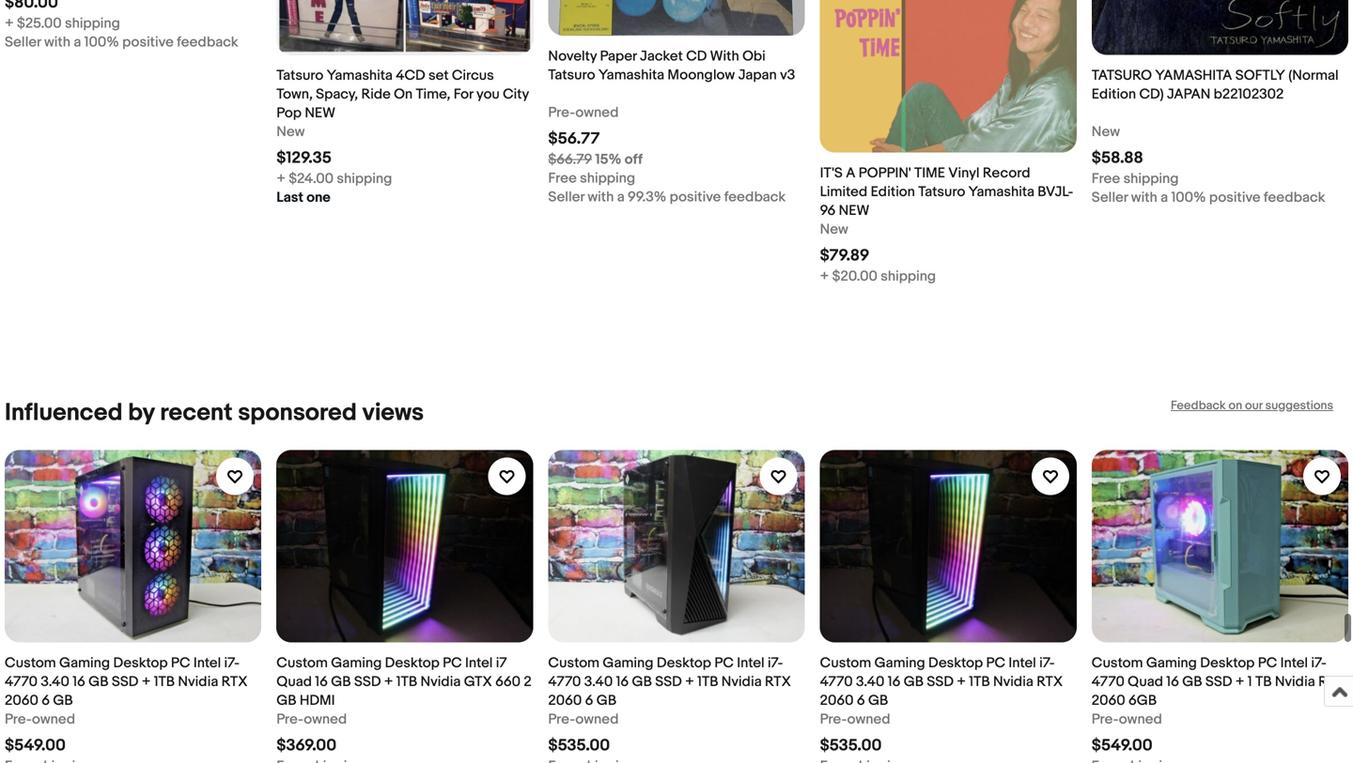Task type: locate. For each thing, give the bounding box(es) containing it.
shipping right $25.00
[[65, 15, 120, 32]]

shipping down the 15%
[[580, 170, 635, 187]]

$24.00
[[289, 171, 334, 187]]

pc
[[171, 655, 190, 672], [714, 655, 734, 672], [443, 655, 462, 672], [986, 655, 1006, 672], [1258, 655, 1277, 672]]

pre- for pre-owned text box for $535.00
[[548, 712, 575, 729]]

free down $66.79
[[548, 170, 577, 187]]

1 pre-owned text field from the left
[[548, 711, 619, 730]]

1 group from the top
[[5, 0, 1348, 286]]

rtx inside custom gaming desktop pc intel i7- 4770 quad 16 gb ssd + 1 tb nvidia rtx 2060 6gb pre-owned $549.00
[[1318, 674, 1345, 691]]

1 horizontal spatial quad
[[1128, 674, 1163, 691]]

new text field for $129.35
[[276, 123, 305, 141]]

with down free shipping text box
[[588, 189, 614, 206]]

yamashita
[[598, 67, 664, 84], [327, 67, 393, 84], [968, 184, 1034, 201]]

custom
[[5, 655, 56, 672], [548, 655, 600, 672], [276, 655, 328, 672], [820, 655, 871, 672], [1092, 655, 1143, 672]]

one
[[307, 189, 331, 206]]

2 horizontal spatial new
[[1092, 124, 1120, 140]]

4770
[[5, 674, 38, 691], [548, 674, 581, 691], [820, 674, 853, 691], [1092, 674, 1125, 691]]

a
[[74, 34, 81, 51], [617, 189, 625, 206], [1161, 189, 1168, 206]]

pre-owned text field for custom gaming desktop pc intel i7- 4770 quad 16 gb ssd + 1 tb nvidia rtx 2060 6gb pre-owned $549.00
[[1092, 711, 1162, 730]]

1 16 from the left
[[73, 674, 85, 691]]

+ $24.00 shipping text field
[[276, 170, 392, 188]]

3 1tb from the left
[[396, 674, 417, 691]]

gtx
[[464, 674, 492, 691]]

New text field
[[276, 123, 305, 141], [820, 220, 848, 239]]

a inside '+ $25.00 shipping seller with a 100% positive feedback'
[[74, 34, 81, 51]]

1tb inside the custom gaming desktop pc intel i7 quad 16 gb ssd + 1tb nvidia gtx 660 2 gb hdmi pre-owned $369.00
[[396, 674, 417, 691]]

1 nvidia from the left
[[178, 674, 218, 691]]

desktop for pre-owned text field corresponding to custom gaming desktop pc intel i7- 4770 quad 16 gb ssd + 1 tb nvidia rtx 2060 6gb pre-owned $549.00
[[1200, 655, 1255, 672]]

with down free shipping text field
[[1131, 189, 1157, 206]]

1 intel from the left
[[193, 655, 221, 672]]

5 ssd from the left
[[1205, 674, 1232, 691]]

feedback inside '+ $25.00 shipping seller with a 100% positive feedback'
[[177, 34, 238, 51]]

2 group from the top
[[5, 451, 1348, 764]]

new up the $58.88 text box
[[1092, 124, 1120, 140]]

owned inside pre-owned $56.77 $66.79 15% off free shipping seller with a 99.3% positive feedback
[[575, 104, 619, 121]]

1 vertical spatial 100%
[[1171, 189, 1206, 206]]

Seller with a 99.3% positive feedback text field
[[548, 188, 786, 207]]

4 1tb from the left
[[969, 674, 990, 691]]

3 desktop from the left
[[385, 655, 440, 672]]

100% inside '+ $25.00 shipping seller with a 100% positive feedback'
[[84, 34, 119, 51]]

2 rtx from the left
[[765, 674, 791, 691]]

6 for pre-owned text box for $535.00
[[585, 693, 593, 710]]

4 gaming from the left
[[874, 655, 925, 672]]

intel inside the custom gaming desktop pc intel i7 quad 16 gb ssd + 1tb nvidia gtx 660 2 gb hdmi pre-owned $369.00
[[465, 655, 493, 672]]

3 custom from the left
[[276, 655, 328, 672]]

shipping down the $58.88 text box
[[1123, 171, 1179, 187]]

1 horizontal spatial $549.00
[[1092, 737, 1153, 756]]

owned inside custom gaming desktop pc intel i7- 4770 quad 16 gb ssd + 1 tb nvidia rtx 2060 6gb pre-owned $549.00
[[1119, 712, 1162, 729]]

0 horizontal spatial seller
[[5, 34, 41, 51]]

with
[[44, 34, 70, 51], [588, 189, 614, 206], [1131, 189, 1157, 206]]

4cd
[[396, 67, 425, 84]]

moonglow
[[668, 67, 735, 84]]

2 ssd from the left
[[655, 674, 682, 691]]

pre- for pre-owned text box for $369.00
[[276, 712, 304, 729]]

1 vertical spatial seller with a 100% positive feedback text field
[[1092, 188, 1325, 207]]

owned
[[575, 104, 619, 121], [32, 712, 75, 729], [575, 712, 619, 729], [304, 712, 347, 729], [847, 712, 890, 729], [1119, 712, 1162, 729]]

positive
[[122, 34, 174, 51], [670, 189, 721, 206], [1209, 189, 1261, 206]]

3 6 from the left
[[857, 693, 865, 710]]

2 free from the left
[[1092, 171, 1120, 187]]

$25.00
[[17, 15, 62, 32]]

1 rtx from the left
[[221, 674, 248, 691]]

tatsuro yamashita 4cd set circus town, spacy, ride on time, for you city pop new new $129.35 + $24.00 shipping last one
[[276, 67, 529, 206]]

1tb
[[154, 674, 175, 691], [697, 674, 718, 691], [396, 674, 417, 691], [969, 674, 990, 691]]

1 horizontal spatial 3.40
[[584, 674, 613, 691]]

$535.00 for first $535.00 text box from right
[[820, 737, 882, 756]]

ssd inside custom gaming desktop pc intel i7- 4770 3.40 16 gb ssd + 1tb nvidia rtx 2060 6 gb pre-owned $549.00
[[112, 674, 138, 691]]

1 vertical spatial group
[[5, 451, 1348, 764]]

with down + $25.00 shipping text box
[[44, 34, 70, 51]]

feedback inside pre-owned $56.77 $66.79 15% off free shipping seller with a 99.3% positive feedback
[[724, 189, 786, 206]]

it's
[[820, 165, 843, 182]]

gaming for pre-owned text box for $369.00
[[331, 655, 382, 672]]

i7-
[[224, 655, 240, 672], [768, 655, 783, 672], [1039, 655, 1055, 672], [1311, 655, 1327, 672]]

quad up 6gb
[[1128, 674, 1163, 691]]

3 gaming from the left
[[331, 655, 382, 672]]

free down the $58.88 text box
[[1092, 171, 1120, 187]]

yamashita up ride
[[327, 67, 393, 84]]

pre-owned $56.77 $66.79 15% off free shipping seller with a 99.3% positive feedback
[[548, 104, 786, 206]]

16 inside custom gaming desktop pc intel i7- 4770 3.40 16 gb ssd + 1tb nvidia rtx 2060 6 gb pre-owned $549.00
[[73, 674, 85, 691]]

$535.00 text field
[[548, 737, 610, 756], [820, 737, 882, 756]]

+ inside '+ $25.00 shipping seller with a 100% positive feedback'
[[5, 15, 14, 32]]

1 custom from the left
[[5, 655, 56, 672]]

4 desktop from the left
[[928, 655, 983, 672]]

group containing $549.00
[[5, 451, 1348, 764]]

1 $535.00 text field from the left
[[548, 737, 610, 756]]

5 gaming from the left
[[1146, 655, 1197, 672]]

2060
[[5, 693, 38, 710], [548, 693, 582, 710], [820, 693, 854, 710], [1092, 693, 1125, 710]]

4770 inside custom gaming desktop pc intel i7- 4770 3.40 16 gb ssd + 1tb nvidia rtx 2060 6 gb pre-owned $549.00
[[5, 674, 38, 691]]

96
[[820, 202, 836, 219]]

1 6 from the left
[[42, 693, 50, 710]]

for
[[454, 86, 473, 103]]

it's a poppin' time vinyl record limited edition tatsuro yamashita bvjl- 96 new new $79.89 + $20.00 shipping
[[820, 165, 1073, 285]]

5 custom from the left
[[1092, 655, 1143, 672]]

new
[[276, 124, 305, 140], [1092, 124, 1120, 140], [820, 221, 848, 238]]

with inside pre-owned $56.77 $66.79 15% off free shipping seller with a 99.3% positive feedback
[[588, 189, 614, 206]]

pop
[[276, 105, 302, 122]]

new down 96
[[820, 221, 848, 238]]

time
[[914, 165, 945, 182]]

shipping right $24.00
[[337, 171, 392, 187]]

1 horizontal spatial tatsuro
[[548, 67, 595, 84]]

$535.00
[[548, 737, 610, 756], [820, 737, 882, 756]]

new $58.88 free shipping seller with a 100% positive feedback
[[1092, 124, 1325, 206]]

yamashita down paper
[[598, 67, 664, 84]]

3 rtx from the left
[[1037, 674, 1063, 691]]

japan
[[1167, 86, 1211, 103]]

1 vertical spatial edition
[[871, 184, 915, 201]]

0 horizontal spatial edition
[[871, 184, 915, 201]]

gb inside custom gaming desktop pc intel i7- 4770 quad 16 gb ssd + 1 tb nvidia rtx 2060 6gb pre-owned $549.00
[[1182, 674, 1202, 691]]

2 $535.00 from the left
[[820, 737, 882, 756]]

6 for pre-owned text field corresponding to custom gaming desktop pc intel i7- 4770 3.40 16 gb ssd + 1tb nvidia rtx 2060 6 gb pre-owned $535.00
[[857, 693, 865, 710]]

2 i7- from the left
[[768, 655, 783, 672]]

new down "pop"
[[276, 124, 305, 140]]

2 desktop from the left
[[657, 655, 711, 672]]

2 4770 from the left
[[548, 674, 581, 691]]

suggestions
[[1265, 399, 1333, 413]]

intel
[[193, 655, 221, 672], [737, 655, 765, 672], [465, 655, 493, 672], [1009, 655, 1036, 672], [1280, 655, 1308, 672]]

ssd
[[112, 674, 138, 691], [655, 674, 682, 691], [354, 674, 381, 691], [927, 674, 954, 691], [1205, 674, 1232, 691]]

tatsuro down time
[[918, 184, 965, 201]]

Seller with a 100% positive feedback text field
[[5, 33, 238, 52], [1092, 188, 1325, 207]]

desktop for pre-owned text field corresponding to custom gaming desktop pc intel i7- 4770 3.40 16 gb ssd + 1tb nvidia rtx 2060 6 gb pre-owned $535.00
[[928, 655, 983, 672]]

3 ssd from the left
[[354, 674, 381, 691]]

1 horizontal spatial edition
[[1092, 86, 1136, 103]]

4770 for pre-owned text field associated with custom gaming desktop pc intel i7- 4770 3.40 16 gb ssd + 1tb nvidia rtx 2060 6 gb pre-owned $549.00
[[5, 674, 38, 691]]

1 pc from the left
[[171, 655, 190, 672]]

1 horizontal spatial new text field
[[820, 220, 848, 239]]

5 nvidia from the left
[[1275, 674, 1315, 691]]

1tb inside custom gaming desktop pc intel i7- 4770 3.40 16 gb ssd + 1tb nvidia rtx 2060 6 gb pre-owned $549.00
[[154, 674, 175, 691]]

1 horizontal spatial $549.00 text field
[[1092, 737, 1153, 756]]

nvidia inside custom gaming desktop pc intel i7- 4770 3.40 16 gb ssd + 1tb nvidia rtx 2060 6 gb pre-owned $549.00
[[178, 674, 218, 691]]

edition inside it's a poppin' time vinyl record limited edition tatsuro yamashita bvjl- 96 new new $79.89 + $20.00 shipping
[[871, 184, 915, 201]]

1 horizontal spatial positive
[[670, 189, 721, 206]]

0 horizontal spatial $535.00
[[548, 737, 610, 756]]

free
[[548, 170, 577, 187], [1092, 171, 1120, 187]]

None text field
[[820, 758, 907, 764], [1092, 758, 1179, 764], [820, 758, 907, 764], [1092, 758, 1179, 764]]

Pre-owned text field
[[548, 711, 619, 730], [276, 711, 347, 730]]

new down spacy,
[[305, 105, 335, 122]]

1 horizontal spatial 6
[[585, 693, 593, 710]]

1 desktop from the left
[[113, 655, 168, 672]]

Free shipping text field
[[548, 169, 635, 188]]

1 $535.00 from the left
[[548, 737, 610, 756]]

i7- inside custom gaming desktop pc intel i7- 4770 3.40 16 gb ssd + 1tb nvidia rtx 2060 6 gb pre-owned $549.00
[[224, 655, 240, 672]]

by
[[128, 399, 155, 428]]

2 custom from the left
[[548, 655, 600, 672]]

0 horizontal spatial feedback
[[177, 34, 238, 51]]

2060 inside custom gaming desktop pc intel i7- 4770 quad 16 gb ssd + 1 tb nvidia rtx 2060 6gb pre-owned $549.00
[[1092, 693, 1125, 710]]

2 horizontal spatial tatsuro
[[918, 184, 965, 201]]

0 horizontal spatial new
[[305, 105, 335, 122]]

pre-owned text field for $369.00
[[276, 711, 347, 730]]

100% down + $25.00 shipping text box
[[84, 34, 119, 51]]

edition
[[1092, 86, 1136, 103], [871, 184, 915, 201]]

0 horizontal spatial $549.00 text field
[[5, 737, 66, 756]]

1 $549.00 from the left
[[5, 737, 66, 756]]

feedback
[[177, 34, 238, 51], [724, 189, 786, 206], [1264, 189, 1325, 206]]

0 horizontal spatial seller with a 100% positive feedback text field
[[5, 33, 238, 52]]

0 horizontal spatial $535.00 text field
[[548, 737, 610, 756]]

0 vertical spatial group
[[5, 0, 1348, 286]]

desktop inside the custom gaming desktop pc intel i7 quad 16 gb ssd + 1tb nvidia gtx 660 2 gb hdmi pre-owned $369.00
[[385, 655, 440, 672]]

1 horizontal spatial custom gaming desktop pc intel i7- 4770 3.40 16 gb ssd + 1tb nvidia rtx 2060 6 gb pre-owned $535.00
[[820, 655, 1063, 756]]

tatsuro up town,
[[276, 67, 324, 84]]

2 horizontal spatial with
[[1131, 189, 1157, 206]]

seller down free shipping text box
[[548, 189, 584, 206]]

2 horizontal spatial 3.40
[[856, 674, 885, 691]]

a down free shipping text field
[[1161, 189, 1168, 206]]

pre-owned text field for custom gaming desktop pc intel i7- 4770 3.40 16 gb ssd + 1tb nvidia rtx 2060 6 gb pre-owned $549.00
[[5, 711, 75, 730]]

pc inside custom gaming desktop pc intel i7- 4770 3.40 16 gb ssd + 1tb nvidia rtx 2060 6 gb pre-owned $549.00
[[171, 655, 190, 672]]

custom inside the custom gaming desktop pc intel i7 quad 16 gb ssd + 1tb nvidia gtx 660 2 gb hdmi pre-owned $369.00
[[276, 655, 328, 672]]

edition down 'poppin''
[[871, 184, 915, 201]]

feedback
[[1171, 399, 1226, 413]]

0 horizontal spatial with
[[44, 34, 70, 51]]

gaming for pre-owned text field corresponding to custom gaming desktop pc intel i7- 4770 3.40 16 gb ssd + 1tb nvidia rtx 2060 6 gb pre-owned $535.00
[[874, 655, 925, 672]]

5 desktop from the left
[[1200, 655, 1255, 672]]

1 4770 from the left
[[5, 674, 38, 691]]

$549.00 inside custom gaming desktop pc intel i7- 4770 quad 16 gb ssd + 1 tb nvidia rtx 2060 6gb pre-owned $549.00
[[1092, 737, 1153, 756]]

yamashita down record
[[968, 184, 1034, 201]]

100% down free shipping text field
[[1171, 189, 1206, 206]]

1 quad from the left
[[276, 674, 312, 691]]

rtx inside custom gaming desktop pc intel i7- 4770 3.40 16 gb ssd + 1tb nvidia rtx 2060 6 gb pre-owned $549.00
[[221, 674, 248, 691]]

quad up hdmi
[[276, 674, 312, 691]]

edition down tatsuro
[[1092, 86, 1136, 103]]

6 inside custom gaming desktop pc intel i7- 4770 3.40 16 gb ssd + 1tb nvidia rtx 2060 6 gb pre-owned $549.00
[[42, 693, 50, 710]]

on
[[1229, 399, 1242, 413]]

tatsuro
[[548, 67, 595, 84], [276, 67, 324, 84], [918, 184, 965, 201]]

4 2060 from the left
[[1092, 693, 1125, 710]]

Pre-owned text field
[[548, 104, 619, 122], [5, 711, 75, 730], [820, 711, 890, 730], [1092, 711, 1162, 730]]

1 horizontal spatial seller
[[548, 189, 584, 206]]

3 nvidia from the left
[[420, 674, 461, 691]]

1 3.40 from the left
[[41, 674, 69, 691]]

3 pc from the left
[[443, 655, 462, 672]]

0 horizontal spatial new text field
[[276, 123, 305, 141]]

gb
[[88, 674, 108, 691], [632, 674, 652, 691], [331, 674, 351, 691], [904, 674, 924, 691], [1182, 674, 1202, 691], [53, 693, 73, 710], [596, 693, 616, 710], [276, 693, 296, 710], [868, 693, 888, 710]]

3 i7- from the left
[[1039, 655, 1055, 672]]

1 horizontal spatial with
[[588, 189, 614, 206]]

0 horizontal spatial new
[[276, 124, 305, 140]]

$129.35 text field
[[276, 148, 332, 168]]

desktop inside custom gaming desktop pc intel i7- 4770 3.40 16 gb ssd + 1tb nvidia rtx 2060 6 gb pre-owned $549.00
[[113, 655, 168, 672]]

$66.79
[[548, 151, 592, 168]]

gaming inside the custom gaming desktop pc intel i7 quad 16 gb ssd + 1tb nvidia gtx 660 2 gb hdmi pre-owned $369.00
[[331, 655, 382, 672]]

2 intel from the left
[[737, 655, 765, 672]]

rtx for pre-owned text box for $535.00
[[765, 674, 791, 691]]

0 vertical spatial edition
[[1092, 86, 1136, 103]]

0 horizontal spatial pre-owned text field
[[276, 711, 347, 730]]

new text field for $79.89
[[820, 220, 848, 239]]

new down limited
[[839, 202, 870, 219]]

circus
[[452, 67, 494, 84]]

2 horizontal spatial a
[[1161, 189, 1168, 206]]

1 horizontal spatial free
[[1092, 171, 1120, 187]]

1 horizontal spatial new
[[820, 221, 848, 238]]

0 horizontal spatial tatsuro
[[276, 67, 324, 84]]

$549.00 for custom gaming desktop pc intel i7- 4770 quad 16 gb ssd + 1 tb nvidia rtx 2060 6gb pre-owned $549.00
[[1092, 737, 1153, 756]]

2 custom gaming desktop pc intel i7- 4770 3.40 16 gb ssd + 1tb nvidia rtx 2060 6 gb pre-owned $535.00 from the left
[[820, 655, 1063, 756]]

2 $549.00 from the left
[[1092, 737, 1153, 756]]

record
[[983, 165, 1030, 182]]

time,
[[416, 86, 450, 103]]

0 vertical spatial new text field
[[276, 123, 305, 141]]

5 16 from the left
[[1166, 674, 1179, 691]]

16 inside the custom gaming desktop pc intel i7 quad 16 gb ssd + 1tb nvidia gtx 660 2 gb hdmi pre-owned $369.00
[[315, 674, 328, 691]]

seller down free shipping text field
[[1092, 189, 1128, 206]]

nvidia for pre-owned text field associated with custom gaming desktop pc intel i7- 4770 3.40 16 gb ssd + 1tb nvidia rtx 2060 6 gb pre-owned $549.00
[[178, 674, 218, 691]]

2 horizontal spatial positive
[[1209, 189, 1261, 206]]

2 horizontal spatial 6
[[857, 693, 865, 710]]

shipping right $20.00 at the right top of the page
[[881, 268, 936, 285]]

+ inside tatsuro yamashita 4cd set circus town, spacy, ride on time, for you city pop new new $129.35 + $24.00 shipping last one
[[276, 171, 286, 187]]

0 horizontal spatial a
[[74, 34, 81, 51]]

gaming for pre-owned text field associated with custom gaming desktop pc intel i7- 4770 3.40 16 gb ssd + 1tb nvidia rtx 2060 6 gb pre-owned $549.00
[[59, 655, 110, 672]]

nvidia inside custom gaming desktop pc intel i7- 4770 quad 16 gb ssd + 1 tb nvidia rtx 2060 6gb pre-owned $549.00
[[1275, 674, 1315, 691]]

gaming for pre-owned text field corresponding to custom gaming desktop pc intel i7- 4770 quad 16 gb ssd + 1 tb nvidia rtx 2060 6gb pre-owned $549.00
[[1146, 655, 1197, 672]]

4 nvidia from the left
[[993, 674, 1034, 691]]

1 free from the left
[[548, 170, 577, 187]]

on
[[394, 86, 413, 103]]

$549.00 text field for custom gaming desktop pc intel i7- 4770 quad 16 gb ssd + 1 tb nvidia rtx 2060 6gb pre-owned $549.00
[[1092, 737, 1153, 756]]

a left '99.3%' on the top
[[617, 189, 625, 206]]

$369.00 text field
[[276, 737, 337, 756]]

a down + $25.00 shipping text box
[[74, 34, 81, 51]]

3 intel from the left
[[465, 655, 493, 672]]

$549.00 text field
[[5, 737, 66, 756], [1092, 737, 1153, 756]]

1 vertical spatial new text field
[[820, 220, 848, 239]]

1 1tb from the left
[[154, 674, 175, 691]]

desktop
[[113, 655, 168, 672], [657, 655, 711, 672], [385, 655, 440, 672], [928, 655, 983, 672], [1200, 655, 1255, 672]]

2 $535.00 text field from the left
[[820, 737, 882, 756]]

gaming inside custom gaming desktop pc intel i7- 4770 3.40 16 gb ssd + 1tb nvidia rtx 2060 6 gb pre-owned $549.00
[[59, 655, 110, 672]]

1 horizontal spatial feedback
[[724, 189, 786, 206]]

new inside it's a poppin' time vinyl record limited edition tatsuro yamashita bvjl- 96 new new $79.89 + $20.00 shipping
[[839, 202, 870, 219]]

1 horizontal spatial pre-owned text field
[[548, 711, 619, 730]]

2 6 from the left
[[585, 693, 593, 710]]

$549.00 inside custom gaming desktop pc intel i7- 4770 3.40 16 gb ssd + 1tb nvidia rtx 2060 6 gb pre-owned $549.00
[[5, 737, 66, 756]]

cd)
[[1139, 86, 1164, 103]]

custom gaming desktop pc intel i7- 4770 3.40 16 gb ssd + 1tb nvidia rtx 2060 6 gb pre-owned $535.00 for pre-owned text field corresponding to custom gaming desktop pc intel i7- 4770 3.40 16 gb ssd + 1tb nvidia rtx 2060 6 gb pre-owned $535.00
[[820, 655, 1063, 756]]

1 horizontal spatial 100%
[[1171, 189, 1206, 206]]

rtx
[[221, 674, 248, 691], [765, 674, 791, 691], [1037, 674, 1063, 691], [1318, 674, 1345, 691]]

2 horizontal spatial seller
[[1092, 189, 1128, 206]]

1 horizontal spatial $535.00 text field
[[820, 737, 882, 756]]

new text field down 96
[[820, 220, 848, 239]]

3 16 from the left
[[315, 674, 328, 691]]

seller down $25.00
[[5, 34, 41, 51]]

2 pre-owned text field from the left
[[276, 711, 347, 730]]

1 horizontal spatial a
[[617, 189, 625, 206]]

shipping inside pre-owned $56.77 $66.79 15% off free shipping seller with a 99.3% positive feedback
[[580, 170, 635, 187]]

jacket
[[640, 48, 683, 65]]

pc for pre-owned text box for $535.00
[[714, 655, 734, 672]]

1 horizontal spatial $535.00
[[820, 737, 882, 756]]

pre- inside custom gaming desktop pc intel i7- 4770 3.40 16 gb ssd + 1tb nvidia rtx 2060 6 gb pre-owned $549.00
[[5, 712, 32, 729]]

0 vertical spatial new
[[305, 105, 335, 122]]

0 horizontal spatial 3.40
[[41, 674, 69, 691]]

0 vertical spatial 100%
[[84, 34, 119, 51]]

seller inside pre-owned $56.77 $66.79 15% off free shipping seller with a 99.3% positive feedback
[[548, 189, 584, 206]]

2 horizontal spatial yamashita
[[968, 184, 1034, 201]]

3.40 inside custom gaming desktop pc intel i7- 4770 3.40 16 gb ssd + 1tb nvidia rtx 2060 6 gb pre-owned $549.00
[[41, 674, 69, 691]]

100%
[[84, 34, 119, 51], [1171, 189, 1206, 206]]

pre-owned text field for $535.00
[[548, 711, 619, 730]]

2 nvidia from the left
[[721, 674, 762, 691]]

None text field
[[5, 0, 58, 13], [5, 758, 92, 764], [548, 758, 635, 764], [276, 758, 364, 764], [5, 0, 58, 13], [5, 758, 92, 764], [548, 758, 635, 764], [276, 758, 364, 764]]

+
[[5, 15, 14, 32], [276, 171, 286, 187], [820, 268, 829, 285], [142, 674, 151, 691], [685, 674, 694, 691], [384, 674, 393, 691], [957, 674, 966, 691], [1235, 674, 1245, 691]]

0 horizontal spatial 100%
[[84, 34, 119, 51]]

group
[[5, 0, 1348, 286], [5, 451, 1348, 764]]

pre- inside custom gaming desktop pc intel i7- 4770 quad 16 gb ssd + 1 tb nvidia rtx 2060 6gb pre-owned $549.00
[[1092, 712, 1119, 729]]

3 3.40 from the left
[[856, 674, 885, 691]]

0 horizontal spatial $549.00
[[5, 737, 66, 756]]

5 pc from the left
[[1258, 655, 1277, 672]]

pre- inside the custom gaming desktop pc intel i7 quad 16 gb ssd + 1tb nvidia gtx 660 2 gb hdmi pre-owned $369.00
[[276, 712, 304, 729]]

ssd inside custom gaming desktop pc intel i7- 4770 quad 16 gb ssd + 1 tb nvidia rtx 2060 6gb pre-owned $549.00
[[1205, 674, 1232, 691]]

1 ssd from the left
[[112, 674, 138, 691]]

free inside pre-owned $56.77 $66.79 15% off free shipping seller with a 99.3% positive feedback
[[548, 170, 577, 187]]

desktop inside custom gaming desktop pc intel i7- 4770 quad 16 gb ssd + 1 tb nvidia rtx 2060 6gb pre-owned $549.00
[[1200, 655, 1255, 672]]

New text field
[[1092, 123, 1120, 141]]

desktop for pre-owned text box for $369.00
[[385, 655, 440, 672]]

quad
[[276, 674, 312, 691], [1128, 674, 1163, 691]]

2 horizontal spatial feedback
[[1264, 189, 1325, 206]]

4 i7- from the left
[[1311, 655, 1327, 672]]

4 pc from the left
[[986, 655, 1006, 672]]

$58.88 text field
[[1092, 148, 1143, 168]]

2 2060 from the left
[[548, 693, 582, 710]]

0 horizontal spatial yamashita
[[327, 67, 393, 84]]

0 horizontal spatial custom gaming desktop pc intel i7- 4770 3.40 16 gb ssd + 1tb nvidia rtx 2060 6 gb pre-owned $535.00
[[548, 655, 791, 756]]

0 horizontal spatial positive
[[122, 34, 174, 51]]

cd
[[686, 48, 707, 65]]

16
[[73, 674, 85, 691], [616, 674, 629, 691], [315, 674, 328, 691], [888, 674, 901, 691], [1166, 674, 1179, 691]]

$535.00 for first $535.00 text box
[[548, 737, 610, 756]]

1 horizontal spatial seller with a 100% positive feedback text field
[[1092, 188, 1325, 207]]

4 intel from the left
[[1009, 655, 1036, 672]]

2 3.40 from the left
[[584, 674, 613, 691]]

1 gaming from the left
[[59, 655, 110, 672]]

4 rtx from the left
[[1318, 674, 1345, 691]]

pc inside custom gaming desktop pc intel i7- 4770 quad 16 gb ssd + 1 tb nvidia rtx 2060 6gb pre-owned $549.00
[[1258, 655, 1277, 672]]

$56.77 text field
[[548, 129, 600, 149]]

6
[[42, 693, 50, 710], [585, 693, 593, 710], [857, 693, 865, 710]]

+ inside custom gaming desktop pc intel i7- 4770 quad 16 gb ssd + 1 tb nvidia rtx 2060 6gb pre-owned $549.00
[[1235, 674, 1245, 691]]

pc inside the custom gaming desktop pc intel i7 quad 16 gb ssd + 1tb nvidia gtx 660 2 gb hdmi pre-owned $369.00
[[443, 655, 462, 672]]

custom gaming desktop pc intel i7- 4770 3.40 16 gb ssd + 1tb nvidia rtx 2060 6 gb pre-owned $535.00 for pre-owned text box for $535.00
[[548, 655, 791, 756]]

1 i7- from the left
[[224, 655, 240, 672]]

quad inside the custom gaming desktop pc intel i7 quad 16 gb ssd + 1tb nvidia gtx 660 2 gb hdmi pre-owned $369.00
[[276, 674, 312, 691]]

3 4770 from the left
[[820, 674, 853, 691]]

2 $549.00 text field from the left
[[1092, 737, 1153, 756]]

pc for pre-owned text field associated with custom gaming desktop pc intel i7- 4770 3.40 16 gb ssd + 1tb nvidia rtx 2060 6 gb pre-owned $549.00
[[171, 655, 190, 672]]

5 intel from the left
[[1280, 655, 1308, 672]]

0 horizontal spatial free
[[548, 170, 577, 187]]

tatsuro inside tatsuro yamashita 4cd set circus town, spacy, ride on time, for you city pop new new $129.35 + $24.00 shipping last one
[[276, 67, 324, 84]]

2 quad from the left
[[1128, 674, 1163, 691]]

$79.89
[[820, 246, 870, 266]]

pre- for pre-owned text field corresponding to custom gaming desktop pc intel i7- 4770 3.40 16 gb ssd + 1tb nvidia rtx 2060 6 gb pre-owned $535.00
[[820, 712, 847, 729]]

1 $549.00 text field from the left
[[5, 737, 66, 756]]

tatsuro yamashita softly  (normal edition cd) japan b22102302
[[1092, 67, 1339, 103]]

pc for pre-owned text field corresponding to custom gaming desktop pc intel i7- 4770 3.40 16 gb ssd + 1tb nvidia rtx 2060 6 gb pre-owned $535.00
[[986, 655, 1006, 672]]

hdmi
[[300, 693, 335, 710]]

pc for pre-owned text box for $369.00
[[443, 655, 462, 672]]

yamashita inside it's a poppin' time vinyl record limited edition tatsuro yamashita bvjl- 96 new new $79.89 + $20.00 shipping
[[968, 184, 1034, 201]]

tatsuro down novelty
[[548, 67, 595, 84]]

nvidia for pre-owned text box for $535.00
[[721, 674, 762, 691]]

3.40
[[41, 674, 69, 691], [584, 674, 613, 691], [856, 674, 885, 691]]

new text field down "pop"
[[276, 123, 305, 141]]

$549.00
[[5, 737, 66, 756], [1092, 737, 1153, 756]]

intel inside custom gaming desktop pc intel i7- 4770 quad 16 gb ssd + 1 tb nvidia rtx 2060 6gb pre-owned $549.00
[[1280, 655, 1308, 672]]

1 vertical spatial new
[[839, 202, 870, 219]]

4 4770 from the left
[[1092, 674, 1125, 691]]

pre-
[[548, 104, 575, 121], [5, 712, 32, 729], [548, 712, 575, 729], [276, 712, 304, 729], [820, 712, 847, 729], [1092, 712, 1119, 729]]

0 horizontal spatial quad
[[276, 674, 312, 691]]

2 gaming from the left
[[603, 655, 654, 672]]

gaming
[[59, 655, 110, 672], [603, 655, 654, 672], [331, 655, 382, 672], [874, 655, 925, 672], [1146, 655, 1197, 672]]

new
[[305, 105, 335, 122], [839, 202, 870, 219]]

+ $20.00 shipping text field
[[820, 267, 936, 286]]

2 pc from the left
[[714, 655, 734, 672]]

0 horizontal spatial 6
[[42, 693, 50, 710]]

gaming inside custom gaming desktop pc intel i7- 4770 quad 16 gb ssd + 1 tb nvidia rtx 2060 6gb pre-owned $549.00
[[1146, 655, 1197, 672]]

1 2060 from the left
[[5, 693, 38, 710]]

group containing $56.77
[[5, 0, 1348, 286]]

tatsuro
[[1092, 67, 1152, 84]]

pre-owned text field for custom gaming desktop pc intel i7- 4770 3.40 16 gb ssd + 1tb nvidia rtx 2060 6 gb pre-owned $535.00
[[820, 711, 890, 730]]

novelty paper jacket cd with obi tatsuro yamashita moonglow japan v3
[[548, 48, 795, 84]]

intel inside custom gaming desktop pc intel i7- 4770 3.40 16 gb ssd + 1tb nvidia rtx 2060 6 gb pre-owned $549.00
[[193, 655, 221, 672]]

i7
[[496, 655, 507, 672]]

1 horizontal spatial new
[[839, 202, 870, 219]]

1 custom gaming desktop pc intel i7- 4770 3.40 16 gb ssd + 1tb nvidia rtx 2060 6 gb pre-owned $535.00 from the left
[[548, 655, 791, 756]]

shipping inside '+ $25.00 shipping seller with a 100% positive feedback'
[[65, 15, 120, 32]]

1 horizontal spatial yamashita
[[598, 67, 664, 84]]

15%
[[595, 151, 621, 168]]

4770 inside custom gaming desktop pc intel i7- 4770 quad 16 gb ssd + 1 tb nvidia rtx 2060 6gb pre-owned $549.00
[[1092, 674, 1125, 691]]

tatsuro inside it's a poppin' time vinyl record limited edition tatsuro yamashita bvjl- 96 new new $79.89 + $20.00 shipping
[[918, 184, 965, 201]]

i7- inside custom gaming desktop pc intel i7- 4770 quad 16 gb ssd + 1 tb nvidia rtx 2060 6gb pre-owned $549.00
[[1311, 655, 1327, 672]]

$549.00 for custom gaming desktop pc intel i7- 4770 3.40 16 gb ssd + 1tb nvidia rtx 2060 6 gb pre-owned $549.00
[[5, 737, 66, 756]]



Task type: vqa. For each thing, say whether or not it's contained in the screenshot.
"9" Link
no



Task type: describe. For each thing, give the bounding box(es) containing it.
influenced
[[5, 399, 123, 428]]

poppin'
[[859, 165, 911, 182]]

previous price $66.79 15% off text field
[[548, 150, 643, 169]]

6gb
[[1129, 693, 1157, 710]]

our
[[1245, 399, 1263, 413]]

feedback inside new $58.88 free shipping seller with a 100% positive feedback
[[1264, 189, 1325, 206]]

$129.35
[[276, 148, 332, 168]]

yamashita inside tatsuro yamashita 4cd set circus town, spacy, ride on time, for you city pop new new $129.35 + $24.00 shipping last one
[[327, 67, 393, 84]]

b22102302
[[1214, 86, 1284, 103]]

sponsored
[[238, 399, 357, 428]]

2 1tb from the left
[[697, 674, 718, 691]]

2
[[524, 674, 532, 691]]

$549.00 text field for custom gaming desktop pc intel i7- 4770 3.40 16 gb ssd + 1tb nvidia rtx 2060 6 gb pre-owned $549.00
[[5, 737, 66, 756]]

intel for pre-owned text box for $535.00
[[737, 655, 765, 672]]

japan
[[738, 67, 777, 84]]

shipping inside new $58.88 free shipping seller with a 100% positive feedback
[[1123, 171, 1179, 187]]

4770 for pre-owned text field corresponding to custom gaming desktop pc intel i7- 4770 3.40 16 gb ssd + 1tb nvidia rtx 2060 6 gb pre-owned $535.00
[[820, 674, 853, 691]]

2 16 from the left
[[616, 674, 629, 691]]

nvidia for pre-owned text field corresponding to custom gaming desktop pc intel i7- 4770 3.40 16 gb ssd + 1tb nvidia rtx 2060 6 gb pre-owned $535.00
[[993, 674, 1034, 691]]

Last one text field
[[276, 188, 331, 207]]

limited
[[820, 184, 868, 201]]

2060 inside custom gaming desktop pc intel i7- 4770 3.40 16 gb ssd + 1tb nvidia rtx 2060 6 gb pre-owned $549.00
[[5, 693, 38, 710]]

(normal
[[1288, 67, 1339, 84]]

positive inside pre-owned $56.77 $66.79 15% off free shipping seller with a 99.3% positive feedback
[[670, 189, 721, 206]]

desktop for pre-owned text field associated with custom gaming desktop pc intel i7- 4770 3.40 16 gb ssd + 1tb nvidia rtx 2060 6 gb pre-owned $549.00
[[113, 655, 168, 672]]

novelty
[[548, 48, 597, 65]]

quad inside custom gaming desktop pc intel i7- 4770 quad 16 gb ssd + 1 tb nvidia rtx 2060 6gb pre-owned $549.00
[[1128, 674, 1163, 691]]

seller inside '+ $25.00 shipping seller with a 100% positive feedback'
[[5, 34, 41, 51]]

$20.00
[[832, 268, 878, 285]]

new inside tatsuro yamashita 4cd set circus town, spacy, ride on time, for you city pop new new $129.35 + $24.00 shipping last one
[[305, 105, 335, 122]]

100% inside new $58.88 free shipping seller with a 100% positive feedback
[[1171, 189, 1206, 206]]

bvjl-
[[1038, 184, 1073, 201]]

yamashita
[[1155, 67, 1232, 84]]

a
[[846, 165, 855, 182]]

4 ssd from the left
[[927, 674, 954, 691]]

Free shipping text field
[[1092, 170, 1179, 188]]

with inside '+ $25.00 shipping seller with a 100% positive feedback'
[[44, 34, 70, 51]]

+ inside custom gaming desktop pc intel i7- 4770 3.40 16 gb ssd + 1tb nvidia rtx 2060 6 gb pre-owned $549.00
[[142, 674, 151, 691]]

ride
[[361, 86, 391, 103]]

softly
[[1235, 67, 1285, 84]]

0 vertical spatial seller with a 100% positive feedback text field
[[5, 33, 238, 52]]

gaming for pre-owned text box for $535.00
[[603, 655, 654, 672]]

owned inside custom gaming desktop pc intel i7- 4770 3.40 16 gb ssd + 1tb nvidia rtx 2060 6 gb pre-owned $549.00
[[32, 712, 75, 729]]

$56.77
[[548, 129, 600, 149]]

new inside new $58.88 free shipping seller with a 100% positive feedback
[[1092, 124, 1120, 140]]

desktop for pre-owned text box for $535.00
[[657, 655, 711, 672]]

v3
[[780, 67, 795, 84]]

+ $25.00 shipping seller with a 100% positive feedback
[[5, 15, 238, 51]]

rtx for pre-owned text field associated with custom gaming desktop pc intel i7- 4770 3.40 16 gb ssd + 1tb nvidia rtx 2060 6 gb pre-owned $549.00
[[221, 674, 248, 691]]

intel for pre-owned text field corresponding to custom gaming desktop pc intel i7- 4770 quad 16 gb ssd + 1 tb nvidia rtx 2060 6gb pre-owned $549.00
[[1280, 655, 1308, 672]]

4770 for pre-owned text box for $535.00
[[548, 674, 581, 691]]

vinyl
[[948, 165, 980, 182]]

+ inside it's a poppin' time vinyl record limited edition tatsuro yamashita bvjl- 96 new new $79.89 + $20.00 shipping
[[820, 268, 829, 285]]

yamashita inside novelty paper jacket cd with obi tatsuro yamashita moonglow japan v3
[[598, 67, 664, 84]]

pre- inside pre-owned $56.77 $66.79 15% off free shipping seller with a 99.3% positive feedback
[[548, 104, 575, 121]]

city
[[503, 86, 529, 103]]

intel for pre-owned text box for $369.00
[[465, 655, 493, 672]]

a inside pre-owned $56.77 $66.79 15% off free shipping seller with a 99.3% positive feedback
[[617, 189, 625, 206]]

set
[[428, 67, 449, 84]]

nvidia inside the custom gaming desktop pc intel i7 quad 16 gb ssd + 1tb nvidia gtx 660 2 gb hdmi pre-owned $369.00
[[420, 674, 461, 691]]

shipping inside tatsuro yamashita 4cd set circus town, spacy, ride on time, for you city pop new new $129.35 + $24.00 shipping last one
[[337, 171, 392, 187]]

positive inside '+ $25.00 shipping seller with a 100% positive feedback'
[[122, 34, 174, 51]]

custom gaming desktop pc intel i7 quad 16 gb ssd + 1tb nvidia gtx 660 2 gb hdmi pre-owned $369.00
[[276, 655, 532, 756]]

tb
[[1255, 674, 1272, 691]]

views
[[362, 399, 424, 428]]

rtx for pre-owned text field corresponding to custom gaming desktop pc intel i7- 4770 3.40 16 gb ssd + 1tb nvidia rtx 2060 6 gb pre-owned $535.00
[[1037, 674, 1063, 691]]

custom gaming desktop pc intel i7- 4770 3.40 16 gb ssd + 1tb nvidia rtx 2060 6 gb pre-owned $549.00
[[5, 655, 248, 756]]

with
[[710, 48, 739, 65]]

ssd inside the custom gaming desktop pc intel i7 quad 16 gb ssd + 1tb nvidia gtx 660 2 gb hdmi pre-owned $369.00
[[354, 674, 381, 691]]

edition inside tatsuro yamashita softly  (normal edition cd) japan b22102302
[[1092, 86, 1136, 103]]

spacy,
[[316, 86, 358, 103]]

free inside new $58.88 free shipping seller with a 100% positive feedback
[[1092, 171, 1120, 187]]

new inside tatsuro yamashita 4cd set circus town, spacy, ride on time, for you city pop new new $129.35 + $24.00 shipping last one
[[276, 124, 305, 140]]

1
[[1248, 674, 1252, 691]]

660
[[495, 674, 521, 691]]

custom inside custom gaming desktop pc intel i7- 4770 quad 16 gb ssd + 1 tb nvidia rtx 2060 6gb pre-owned $549.00
[[1092, 655, 1143, 672]]

new inside it's a poppin' time vinyl record limited edition tatsuro yamashita bvjl- 96 new new $79.89 + $20.00 shipping
[[820, 221, 848, 238]]

intel for pre-owned text field corresponding to custom gaming desktop pc intel i7- 4770 3.40 16 gb ssd + 1tb nvidia rtx 2060 6 gb pre-owned $535.00
[[1009, 655, 1036, 672]]

$58.88
[[1092, 148, 1143, 168]]

with inside new $58.88 free shipping seller with a 100% positive feedback
[[1131, 189, 1157, 206]]

obi
[[742, 48, 766, 65]]

influenced by recent sponsored views
[[5, 399, 424, 428]]

shipping inside it's a poppin' time vinyl record limited edition tatsuro yamashita bvjl- 96 new new $79.89 + $20.00 shipping
[[881, 268, 936, 285]]

pre- for pre-owned text field associated with custom gaming desktop pc intel i7- 4770 3.40 16 gb ssd + 1tb nvidia rtx 2060 6 gb pre-owned $549.00
[[5, 712, 32, 729]]

feedback on our suggestions
[[1171, 399, 1333, 413]]

off
[[625, 151, 643, 168]]

pc for pre-owned text field corresponding to custom gaming desktop pc intel i7- 4770 quad 16 gb ssd + 1 tb nvidia rtx 2060 6gb pre-owned $549.00
[[1258, 655, 1277, 672]]

custom gaming desktop pc intel i7- 4770 quad 16 gb ssd + 1 tb nvidia rtx 2060 6gb pre-owned $549.00
[[1092, 655, 1345, 756]]

3 2060 from the left
[[820, 693, 854, 710]]

16 inside custom gaming desktop pc intel i7- 4770 quad 16 gb ssd + 1 tb nvidia rtx 2060 6gb pre-owned $549.00
[[1166, 674, 1179, 691]]

4 custom from the left
[[820, 655, 871, 672]]

tatsuro inside novelty paper jacket cd with obi tatsuro yamashita moonglow japan v3
[[548, 67, 595, 84]]

last
[[276, 189, 303, 206]]

positive inside new $58.88 free shipping seller with a 100% positive feedback
[[1209, 189, 1261, 206]]

custom inside custom gaming desktop pc intel i7- 4770 3.40 16 gb ssd + 1tb nvidia rtx 2060 6 gb pre-owned $549.00
[[5, 655, 56, 672]]

a inside new $58.88 free shipping seller with a 100% positive feedback
[[1161, 189, 1168, 206]]

pre- for pre-owned text field corresponding to custom gaming desktop pc intel i7- 4770 quad 16 gb ssd + 1 tb nvidia rtx 2060 6gb pre-owned $549.00
[[1092, 712, 1119, 729]]

seller inside new $58.88 free shipping seller with a 100% positive feedback
[[1092, 189, 1128, 206]]

$79.89 text field
[[820, 246, 870, 266]]

99.3%
[[628, 189, 666, 206]]

+ $25.00 shipping text field
[[5, 14, 120, 33]]

6 for pre-owned text field associated with custom gaming desktop pc intel i7- 4770 3.40 16 gb ssd + 1tb nvidia rtx 2060 6 gb pre-owned $549.00
[[42, 693, 50, 710]]

paper
[[600, 48, 637, 65]]

town,
[[276, 86, 313, 103]]

+ inside the custom gaming desktop pc intel i7 quad 16 gb ssd + 1tb nvidia gtx 660 2 gb hdmi pre-owned $369.00
[[384, 674, 393, 691]]

4770 for pre-owned text field corresponding to custom gaming desktop pc intel i7- 4770 quad 16 gb ssd + 1 tb nvidia rtx 2060 6gb pre-owned $549.00
[[1092, 674, 1125, 691]]

4 16 from the left
[[888, 674, 901, 691]]

feedback on our suggestions link
[[1171, 399, 1333, 413]]

you
[[476, 86, 500, 103]]

intel for pre-owned text field associated with custom gaming desktop pc intel i7- 4770 3.40 16 gb ssd + 1tb nvidia rtx 2060 6 gb pre-owned $549.00
[[193, 655, 221, 672]]

$369.00
[[276, 737, 337, 756]]

recent
[[160, 399, 233, 428]]

owned inside the custom gaming desktop pc intel i7 quad 16 gb ssd + 1tb nvidia gtx 660 2 gb hdmi pre-owned $369.00
[[304, 712, 347, 729]]



